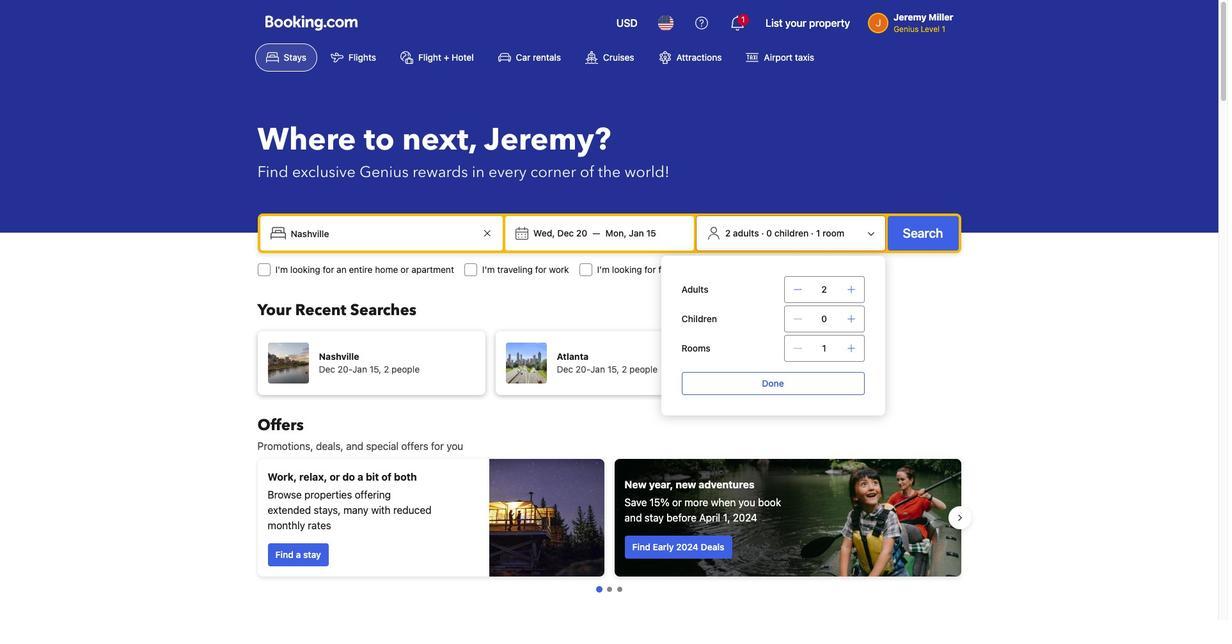 Task type: describe. For each thing, give the bounding box(es) containing it.
1 button
[[723, 8, 753, 38]]

wed, dec 20 button
[[529, 222, 593, 245]]

i'm for i'm looking for an entire home or apartment
[[276, 264, 288, 275]]

deals
[[701, 542, 725, 553]]

attractions link
[[648, 44, 733, 72]]

bit
[[366, 472, 379, 483]]

and inside offers promotions, deals, and special offers for you
[[346, 441, 364, 453]]

work,
[[268, 472, 297, 483]]

promotions,
[[258, 441, 313, 453]]

car rentals
[[516, 52, 561, 63]]

of inside where to next, jeremy? find exclusive genius rewards in every corner of the world!
[[580, 162, 595, 183]]

region containing work, relax, or do a bit of both
[[247, 454, 972, 582]]

with
[[371, 505, 391, 517]]

airport taxis
[[764, 52, 815, 63]]

jeremy
[[894, 12, 927, 22]]

where to next, jeremy? find exclusive genius rewards in every corner of the world!
[[258, 119, 670, 183]]

people for atlanta dec 20-jan 15, 2 people
[[630, 364, 658, 375]]

dec for nashville
[[319, 364, 335, 375]]

book
[[758, 497, 782, 509]]

list your property link
[[758, 8, 858, 38]]

save
[[625, 497, 647, 509]]

stay inside new year, new adventures save 15% or more when you book and stay before april 1, 2024
[[645, 513, 664, 524]]

adventures
[[699, 479, 755, 491]]

monthly
[[268, 520, 305, 532]]

more
[[685, 497, 709, 509]]

find early 2024 deals
[[633, 542, 725, 553]]

car rentals link
[[487, 44, 572, 72]]

rewards
[[413, 162, 468, 183]]

+
[[444, 52, 450, 63]]

you inside offers promotions, deals, and special offers for you
[[447, 441, 464, 453]]

where
[[258, 119, 356, 161]]

i'm traveling for work
[[483, 264, 569, 275]]

done
[[762, 378, 785, 389]]

done button
[[682, 373, 865, 396]]

1 vertical spatial stay
[[303, 550, 321, 561]]

you inside new year, new adventures save 15% or more when you book and stay before april 1, 2024
[[739, 497, 756, 509]]

next,
[[402, 119, 477, 161]]

2 adults · 0 children · 1 room
[[726, 228, 845, 239]]

cruises
[[604, 52, 635, 63]]

find for work, relax, or do a bit of both browse properties offering extended stays, many with reduced monthly rates
[[276, 550, 294, 561]]

atlanta
[[557, 351, 589, 362]]

wed, dec 20 — mon, jan 15
[[534, 228, 657, 239]]

1,
[[724, 513, 731, 524]]

1 inside "dropdown button"
[[742, 15, 745, 24]]

or inside work, relax, or do a bit of both browse properties offering extended stays, many with reduced monthly rates
[[330, 472, 340, 483]]

an
[[337, 264, 347, 275]]

adults
[[733, 228, 759, 239]]

15, for atlanta
[[608, 364, 620, 375]]

corner
[[531, 162, 577, 183]]

flights link
[[320, 44, 387, 72]]

early
[[653, 542, 674, 553]]

find a stay link
[[268, 544, 329, 567]]

people for nashville dec 20-jan 15, 2 people
[[392, 364, 420, 375]]

children
[[682, 314, 718, 325]]

jan for atlanta dec 20-jan 15, 2 people
[[591, 364, 606, 375]]

find early 2024 deals link
[[625, 536, 733, 559]]

in
[[472, 162, 485, 183]]

for for work
[[535, 264, 547, 275]]

every
[[489, 162, 527, 183]]

work
[[549, 264, 569, 275]]

a photo of a couple standing in front of a cabin in a forest at night image
[[489, 460, 605, 577]]

a inside work, relax, or do a bit of both browse properties offering extended stays, many with reduced monthly rates
[[358, 472, 364, 483]]

usd
[[617, 17, 638, 29]]

offering
[[355, 490, 391, 501]]

level
[[921, 24, 940, 34]]

search button
[[888, 216, 959, 251]]

flights
[[659, 264, 684, 275]]

20
[[577, 228, 588, 239]]

wed,
[[534, 228, 555, 239]]

15
[[647, 228, 657, 239]]

reduced
[[393, 505, 432, 517]]

for inside offers promotions, deals, and special offers for you
[[431, 441, 444, 453]]

to
[[364, 119, 395, 161]]

april
[[700, 513, 721, 524]]

mon, jan 15 button
[[601, 222, 662, 245]]

flights
[[349, 52, 376, 63]]

2 inside 'dropdown button'
[[726, 228, 731, 239]]

miller
[[929, 12, 954, 22]]

the
[[599, 162, 621, 183]]

usd button
[[609, 8, 646, 38]]

and inside new year, new adventures save 15% or more when you book and stay before april 1, 2024
[[625, 513, 642, 524]]

car
[[516, 52, 531, 63]]

when
[[711, 497, 736, 509]]

attractions
[[677, 52, 722, 63]]

world!
[[625, 162, 670, 183]]

rates
[[308, 520, 331, 532]]

i'm
[[597, 264, 610, 275]]

flight + hotel
[[419, 52, 474, 63]]

stays,
[[314, 505, 341, 517]]

recent
[[295, 300, 347, 321]]

i'm looking for flights
[[597, 264, 684, 275]]

deals,
[[316, 441, 344, 453]]

genius inside "jeremy miller genius level 1"
[[894, 24, 919, 34]]

2 · from the left
[[811, 228, 814, 239]]

browse
[[268, 490, 302, 501]]

15, for nashville
[[370, 364, 382, 375]]

nashville
[[319, 351, 359, 362]]



Task type: vqa. For each thing, say whether or not it's contained in the screenshot.
the topmost stay
yes



Task type: locate. For each thing, give the bounding box(es) containing it.
i'm left traveling
[[483, 264, 495, 275]]

2 looking from the left
[[612, 264, 642, 275]]

1 left list
[[742, 15, 745, 24]]

taxis
[[795, 52, 815, 63]]

offers
[[402, 441, 429, 453]]

special
[[366, 441, 399, 453]]

or for save
[[673, 497, 682, 509]]

many
[[344, 505, 369, 517]]

you right the offers
[[447, 441, 464, 453]]

your
[[786, 17, 807, 29]]

0 horizontal spatial stay
[[303, 550, 321, 561]]

1 · from the left
[[762, 228, 765, 239]]

15,
[[370, 364, 382, 375], [608, 364, 620, 375]]

looking left the an
[[291, 264, 320, 275]]

dec for wed,
[[558, 228, 574, 239]]

1 vertical spatial 0
[[822, 314, 828, 325]]

1 horizontal spatial a
[[358, 472, 364, 483]]

1 horizontal spatial i'm
[[483, 264, 495, 275]]

and right the deals,
[[346, 441, 364, 453]]

genius inside where to next, jeremy? find exclusive genius rewards in every corner of the world!
[[360, 162, 409, 183]]

2024 right 1,
[[733, 513, 758, 524]]

booking.com image
[[265, 15, 357, 31]]

relax,
[[300, 472, 327, 483]]

traveling
[[498, 264, 533, 275]]

1 horizontal spatial genius
[[894, 24, 919, 34]]

you left book
[[739, 497, 756, 509]]

new year, new adventures save 15% or more when you book and stay before april 1, 2024
[[625, 479, 782, 524]]

progress bar
[[596, 587, 622, 593]]

jan
[[629, 228, 644, 239], [353, 364, 367, 375], [591, 364, 606, 375]]

property
[[810, 17, 851, 29]]

· right children
[[811, 228, 814, 239]]

and down save
[[625, 513, 642, 524]]

15, inside atlanta dec 20-jan 15, 2 people
[[608, 364, 620, 375]]

1 20- from the left
[[338, 364, 353, 375]]

2 vertical spatial or
[[673, 497, 682, 509]]

i'm for i'm traveling for work
[[483, 264, 495, 275]]

20- for atlanta
[[576, 364, 591, 375]]

2 15, from the left
[[608, 364, 620, 375]]

jeremy miller genius level 1
[[894, 12, 954, 34]]

properties
[[305, 490, 352, 501]]

0 horizontal spatial 2024
[[677, 542, 699, 553]]

1 vertical spatial you
[[739, 497, 756, 509]]

1 vertical spatial a
[[296, 550, 301, 561]]

find for new year, new adventures save 15% or more when you book and stay before april 1, 2024
[[633, 542, 651, 553]]

people
[[392, 364, 420, 375], [630, 364, 658, 375]]

flight + hotel link
[[390, 44, 485, 72]]

looking for i'm
[[291, 264, 320, 275]]

apartment
[[412, 264, 454, 275]]

of right the bit
[[382, 472, 392, 483]]

children
[[775, 228, 809, 239]]

for right the offers
[[431, 441, 444, 453]]

1
[[742, 15, 745, 24], [942, 24, 946, 34], [817, 228, 821, 239], [823, 343, 827, 354]]

0 horizontal spatial a
[[296, 550, 301, 561]]

1 horizontal spatial you
[[739, 497, 756, 509]]

0 vertical spatial you
[[447, 441, 464, 453]]

0 horizontal spatial looking
[[291, 264, 320, 275]]

20- for nashville
[[338, 364, 353, 375]]

search
[[903, 226, 944, 241]]

dec for atlanta
[[557, 364, 574, 375]]

2 i'm from the left
[[483, 264, 495, 275]]

1 horizontal spatial 20-
[[576, 364, 591, 375]]

dec
[[558, 228, 574, 239], [319, 364, 335, 375], [557, 364, 574, 375]]

1 vertical spatial of
[[382, 472, 392, 483]]

find inside find early 2024 deals link
[[633, 542, 651, 553]]

for left the "flights"
[[645, 264, 656, 275]]

offers
[[258, 415, 304, 437]]

20- inside nashville dec 20-jan 15, 2 people
[[338, 364, 353, 375]]

people inside atlanta dec 20-jan 15, 2 people
[[630, 364, 658, 375]]

people inside nashville dec 20-jan 15, 2 people
[[392, 364, 420, 375]]

home
[[375, 264, 398, 275]]

your
[[258, 300, 292, 321]]

0 vertical spatial 0
[[767, 228, 773, 239]]

0 horizontal spatial people
[[392, 364, 420, 375]]

jan inside nashville dec 20-jan 15, 2 people
[[353, 364, 367, 375]]

or inside new year, new adventures save 15% or more when you book and stay before april 1, 2024
[[673, 497, 682, 509]]

stay down 15%
[[645, 513, 664, 524]]

20- inside atlanta dec 20-jan 15, 2 people
[[576, 364, 591, 375]]

0 horizontal spatial and
[[346, 441, 364, 453]]

1 horizontal spatial of
[[580, 162, 595, 183]]

exclusive
[[292, 162, 356, 183]]

list your property
[[766, 17, 851, 29]]

or up before
[[673, 497, 682, 509]]

0 horizontal spatial genius
[[360, 162, 409, 183]]

a right do
[[358, 472, 364, 483]]

1 horizontal spatial 15,
[[608, 364, 620, 375]]

1 vertical spatial and
[[625, 513, 642, 524]]

find down where
[[258, 162, 289, 183]]

1 people from the left
[[392, 364, 420, 375]]

for
[[323, 264, 334, 275], [535, 264, 547, 275], [645, 264, 656, 275], [431, 441, 444, 453]]

1 vertical spatial or
[[330, 472, 340, 483]]

1 horizontal spatial people
[[630, 364, 658, 375]]

room
[[823, 228, 845, 239]]

for left work
[[535, 264, 547, 275]]

find left early
[[633, 542, 651, 553]]

1 horizontal spatial 2024
[[733, 513, 758, 524]]

genius down jeremy
[[894, 24, 919, 34]]

year,
[[649, 479, 674, 491]]

0 vertical spatial genius
[[894, 24, 919, 34]]

1 horizontal spatial or
[[401, 264, 409, 275]]

adults
[[682, 284, 709, 295]]

before
[[667, 513, 697, 524]]

1 vertical spatial 2024
[[677, 542, 699, 553]]

15%
[[650, 497, 670, 509]]

1 horizontal spatial and
[[625, 513, 642, 524]]

0 inside 'dropdown button'
[[767, 228, 773, 239]]

0 horizontal spatial of
[[382, 472, 392, 483]]

cruises link
[[575, 44, 646, 72]]

new
[[625, 479, 647, 491]]

stays link
[[255, 44, 317, 72]]

jan for nashville dec 20-jan 15, 2 people
[[353, 364, 367, 375]]

mon,
[[606, 228, 627, 239]]

2 horizontal spatial jan
[[629, 228, 644, 239]]

dec down nashville
[[319, 364, 335, 375]]

15, inside nashville dec 20-jan 15, 2 people
[[370, 364, 382, 375]]

your recent searches
[[258, 300, 417, 321]]

offers promotions, deals, and special offers for you
[[258, 415, 464, 453]]

1 i'm from the left
[[276, 264, 288, 275]]

jan inside atlanta dec 20-jan 15, 2 people
[[591, 364, 606, 375]]

find inside find a stay link
[[276, 550, 294, 561]]

0 vertical spatial or
[[401, 264, 409, 275]]

list
[[766, 17, 783, 29]]

0 vertical spatial a
[[358, 472, 364, 483]]

looking
[[291, 264, 320, 275], [612, 264, 642, 275]]

i'm up your
[[276, 264, 288, 275]]

· right the adults
[[762, 228, 765, 239]]

0 horizontal spatial 15,
[[370, 364, 382, 375]]

1 up "done" button
[[823, 343, 827, 354]]

2 inside nashville dec 20-jan 15, 2 people
[[384, 364, 389, 375]]

1 down miller
[[942, 24, 946, 34]]

1 looking from the left
[[291, 264, 320, 275]]

a young girl and woman kayak on a river image
[[615, 460, 962, 577]]

and
[[346, 441, 364, 453], [625, 513, 642, 524]]

0 horizontal spatial or
[[330, 472, 340, 483]]

or left do
[[330, 472, 340, 483]]

2 inside atlanta dec 20-jan 15, 2 people
[[622, 364, 627, 375]]

flight
[[419, 52, 442, 63]]

for left the an
[[323, 264, 334, 275]]

find a stay
[[276, 550, 321, 561]]

2024 inside new year, new adventures save 15% or more when you book and stay before april 1, 2024
[[733, 513, 758, 524]]

of
[[580, 162, 595, 183], [382, 472, 392, 483]]

or for entire
[[401, 264, 409, 275]]

2024 right early
[[677, 542, 699, 553]]

do
[[343, 472, 355, 483]]

0 vertical spatial stay
[[645, 513, 664, 524]]

0
[[767, 228, 773, 239], [822, 314, 828, 325]]

dec inside atlanta dec 20-jan 15, 2 people
[[557, 364, 574, 375]]

hotel
[[452, 52, 474, 63]]

20- down "atlanta"
[[576, 364, 591, 375]]

0 vertical spatial and
[[346, 441, 364, 453]]

0 horizontal spatial 20-
[[338, 364, 353, 375]]

1 inside "jeremy miller genius level 1"
[[942, 24, 946, 34]]

0 vertical spatial 2024
[[733, 513, 758, 524]]

1 vertical spatial genius
[[360, 162, 409, 183]]

0 horizontal spatial you
[[447, 441, 464, 453]]

0 horizontal spatial 0
[[767, 228, 773, 239]]

dec down "atlanta"
[[557, 364, 574, 375]]

looking right 'i'm'
[[612, 264, 642, 275]]

Where are you going? field
[[286, 222, 480, 245]]

of left the the
[[580, 162, 595, 183]]

2 people from the left
[[630, 364, 658, 375]]

2 20- from the left
[[576, 364, 591, 375]]

or right home
[[401, 264, 409, 275]]

of inside work, relax, or do a bit of both browse properties offering extended stays, many with reduced monthly rates
[[382, 472, 392, 483]]

work, relax, or do a bit of both browse properties offering extended stays, many with reduced monthly rates
[[268, 472, 432, 532]]

region
[[247, 454, 972, 582]]

rooms
[[682, 343, 711, 354]]

0 horizontal spatial ·
[[762, 228, 765, 239]]

1 horizontal spatial 0
[[822, 314, 828, 325]]

atlanta dec 20-jan 15, 2 people
[[557, 351, 658, 375]]

—
[[593, 228, 601, 239]]

1 inside 'dropdown button'
[[817, 228, 821, 239]]

jeremy?
[[484, 119, 611, 161]]

genius down to
[[360, 162, 409, 183]]

·
[[762, 228, 765, 239], [811, 228, 814, 239]]

stays
[[284, 52, 307, 63]]

20- down nashville
[[338, 364, 353, 375]]

airport taxis link
[[736, 44, 826, 72]]

1 horizontal spatial jan
[[591, 364, 606, 375]]

a down monthly
[[296, 550, 301, 561]]

dec left 20
[[558, 228, 574, 239]]

looking for i'm
[[612, 264, 642, 275]]

stay down rates
[[303, 550, 321, 561]]

1 15, from the left
[[370, 364, 382, 375]]

find down monthly
[[276, 550, 294, 561]]

for for flights
[[645, 264, 656, 275]]

0 vertical spatial of
[[580, 162, 595, 183]]

2 horizontal spatial or
[[673, 497, 682, 509]]

your account menu jeremy miller genius level 1 element
[[869, 6, 959, 35]]

you
[[447, 441, 464, 453], [739, 497, 756, 509]]

1 horizontal spatial ·
[[811, 228, 814, 239]]

for for an
[[323, 264, 334, 275]]

0 horizontal spatial jan
[[353, 364, 367, 375]]

0 horizontal spatial i'm
[[276, 264, 288, 275]]

1 horizontal spatial looking
[[612, 264, 642, 275]]

2 adults · 0 children · 1 room button
[[702, 221, 880, 246]]

i'm looking for an entire home or apartment
[[276, 264, 454, 275]]

nashville dec 20-jan 15, 2 people
[[319, 351, 420, 375]]

1 horizontal spatial stay
[[645, 513, 664, 524]]

find inside where to next, jeremy? find exclusive genius rewards in every corner of the world!
[[258, 162, 289, 183]]

1 left room
[[817, 228, 821, 239]]

airport
[[764, 52, 793, 63]]

dec inside nashville dec 20-jan 15, 2 people
[[319, 364, 335, 375]]

genius
[[894, 24, 919, 34], [360, 162, 409, 183]]



